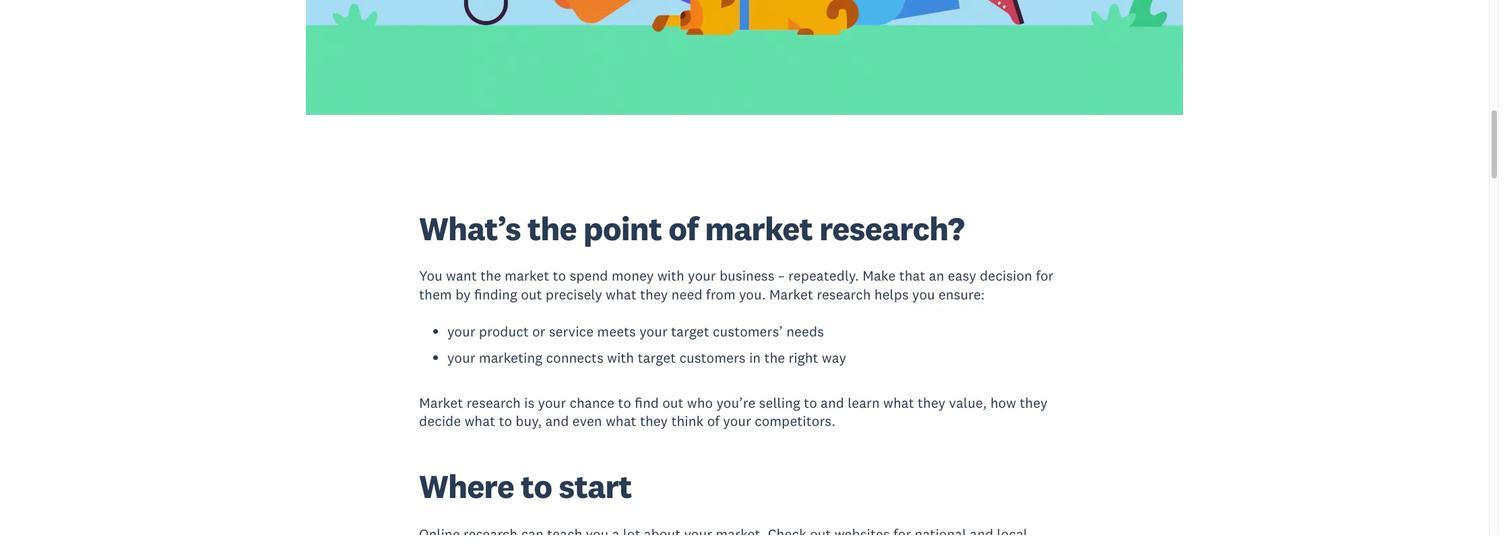 Task type: describe. For each thing, give the bounding box(es) containing it.
2 vertical spatial the
[[764, 349, 785, 367]]

1 vertical spatial target
[[638, 349, 676, 367]]

easy
[[948, 267, 976, 285]]

find
[[635, 394, 659, 412]]

market research is your chance to find out who you're selling to and learn what they value, how they decide what to buy, and even what they think of your competitors.
[[419, 394, 1048, 431]]

research for helps
[[817, 285, 871, 304]]

your down you're on the bottom of page
[[723, 412, 751, 431]]

selling
[[759, 394, 800, 412]]

point
[[583, 208, 662, 249]]

chance
[[570, 394, 615, 412]]

of inside market research is your chance to find out who you're selling to and learn what they value, how they decide what to buy, and even what they think of your competitors.
[[707, 412, 720, 431]]

think
[[671, 412, 704, 431]]

0 horizontal spatial with
[[607, 349, 634, 367]]

learn
[[848, 394, 880, 412]]

buy,
[[516, 412, 542, 431]]

want
[[446, 267, 477, 285]]

or
[[532, 323, 545, 341]]

that
[[899, 267, 926, 285]]

decision
[[980, 267, 1032, 285]]

right
[[789, 349, 818, 367]]

customers
[[680, 349, 746, 367]]

to left buy,
[[499, 412, 512, 431]]

meets
[[597, 323, 636, 341]]

what down the find
[[606, 412, 637, 431]]

precisely
[[546, 285, 602, 304]]

where
[[419, 467, 514, 508]]

business
[[720, 267, 775, 285]]

spend
[[570, 267, 608, 285]]

product
[[479, 323, 529, 341]]

you
[[912, 285, 935, 304]]

out inside the you want the market to spend money with your business – repeatedly. make that an easy decision for them by finding out precisely what they need from you.
[[521, 285, 542, 304]]

them
[[419, 285, 452, 304]]

research?
[[819, 208, 964, 249]]

customers'
[[713, 323, 783, 341]]

1 vertical spatial and
[[545, 412, 569, 431]]

your right is
[[538, 394, 566, 412]]

who
[[687, 394, 713, 412]]

your product or service meets your target customers' needs
[[447, 323, 824, 341]]

0 vertical spatial and
[[821, 394, 844, 412]]

need
[[672, 285, 703, 304]]

your up your marketing connects with target customers in the right way
[[640, 323, 668, 341]]

market for market research helps you ensure:
[[769, 285, 813, 304]]

your left marketing
[[447, 349, 475, 367]]

helps
[[875, 285, 909, 304]]

your inside the you want the market to spend money with your business – repeatedly. make that an easy decision for them by finding out precisely what they need from you.
[[688, 267, 716, 285]]

they inside the you want the market to spend money with your business – repeatedly. make that an easy decision for them by finding out precisely what they need from you.
[[640, 285, 668, 304]]

from
[[706, 285, 736, 304]]

money
[[612, 267, 654, 285]]

competitors.
[[755, 412, 836, 431]]

repeatedly.
[[788, 267, 859, 285]]

your down by
[[447, 323, 475, 341]]

they down the find
[[640, 412, 668, 431]]

market for market research is your chance to find out who you're selling to and learn what they value, how they decide what to buy, and even what they think of your competitors.
[[419, 394, 463, 412]]

even
[[572, 412, 602, 431]]

market inside the you want the market to spend money with your business – repeatedly. make that an easy decision for them by finding out precisely what they need from you.
[[505, 267, 549, 285]]



Task type: vqa. For each thing, say whether or not it's contained in the screenshot.
the service
yes



Task type: locate. For each thing, give the bounding box(es) containing it.
0 vertical spatial with
[[657, 267, 685, 285]]

1 vertical spatial the
[[480, 267, 501, 285]]

they down money
[[640, 285, 668, 304]]

marketing
[[479, 349, 543, 367]]

in
[[749, 349, 761, 367]]

what inside the you want the market to spend money with your business – repeatedly. make that an easy decision for them by finding out precisely what they need from you.
[[606, 285, 637, 304]]

market up the 'decide'
[[419, 394, 463, 412]]

what
[[606, 285, 637, 304], [883, 394, 914, 412], [465, 412, 495, 431], [606, 412, 637, 431]]

the inside the you want the market to spend money with your business – repeatedly. make that an easy decision for them by finding out precisely what they need from you.
[[480, 267, 501, 285]]

your up need
[[688, 267, 716, 285]]

to left start
[[521, 467, 552, 508]]

1 vertical spatial with
[[607, 349, 634, 367]]

market
[[705, 208, 813, 249], [505, 267, 549, 285]]

you.
[[739, 285, 766, 304]]

by
[[455, 285, 471, 304]]

the right in
[[764, 349, 785, 367]]

they right how at the right of the page
[[1020, 394, 1048, 412]]

to inside the you want the market to spend money with your business – repeatedly. make that an easy decision for them by finding out precisely what they need from you.
[[553, 267, 566, 285]]

1 vertical spatial of
[[707, 412, 720, 431]]

0 horizontal spatial the
[[480, 267, 501, 285]]

is
[[524, 394, 535, 412]]

value,
[[949, 394, 987, 412]]

they left value,
[[918, 394, 946, 412]]

target down your product or service meets your target customers' needs
[[638, 349, 676, 367]]

0 vertical spatial target
[[671, 323, 709, 341]]

you
[[419, 267, 443, 285]]

1 horizontal spatial market
[[705, 208, 813, 249]]

with inside the you want the market to spend money with your business – repeatedly. make that an easy decision for them by finding out precisely what they need from you.
[[657, 267, 685, 285]]

what right learn
[[883, 394, 914, 412]]

0 vertical spatial market
[[705, 208, 813, 249]]

2 horizontal spatial the
[[764, 349, 785, 367]]

what right the 'decide'
[[465, 412, 495, 431]]

the up "spend"
[[528, 208, 577, 249]]

with down meets
[[607, 349, 634, 367]]

1 horizontal spatial of
[[707, 412, 720, 431]]

of right point
[[669, 208, 698, 249]]

research
[[817, 285, 871, 304], [467, 394, 521, 412]]

where to start
[[419, 467, 632, 508]]

ensure:
[[939, 285, 985, 304]]

research left is
[[467, 394, 521, 412]]

0 vertical spatial out
[[521, 285, 542, 304]]

1 horizontal spatial market
[[769, 285, 813, 304]]

out right finding
[[521, 285, 542, 304]]

decide
[[419, 412, 461, 431]]

research down 'repeatedly.'
[[817, 285, 871, 304]]

research for is
[[467, 394, 521, 412]]

with up need
[[657, 267, 685, 285]]

0 vertical spatial research
[[817, 285, 871, 304]]

you want the market to spend money with your business – repeatedly. make that an easy decision for them by finding out precisely what they need from you.
[[419, 267, 1054, 304]]

what down money
[[606, 285, 637, 304]]

0 vertical spatial of
[[669, 208, 698, 249]]

market
[[769, 285, 813, 304], [419, 394, 463, 412]]

the
[[528, 208, 577, 249], [480, 267, 501, 285], [764, 349, 785, 367]]

to left the find
[[618, 394, 631, 412]]

how
[[991, 394, 1016, 412]]

–
[[778, 267, 785, 285]]

and
[[821, 394, 844, 412], [545, 412, 569, 431]]

out inside market research is your chance to find out who you're selling to and learn what they value, how they decide what to buy, and even what they think of your competitors.
[[663, 394, 684, 412]]

and left learn
[[821, 394, 844, 412]]

a small business owner doing market research with binoculars image
[[306, 0, 1183, 116]]

to
[[553, 267, 566, 285], [618, 394, 631, 412], [804, 394, 817, 412], [499, 412, 512, 431], [521, 467, 552, 508]]

market research helps you ensure:
[[766, 285, 985, 304]]

0 horizontal spatial and
[[545, 412, 569, 431]]

out
[[521, 285, 542, 304], [663, 394, 684, 412]]

of down who
[[707, 412, 720, 431]]

connects
[[546, 349, 604, 367]]

you're
[[717, 394, 756, 412]]

market up business
[[705, 208, 813, 249]]

0 horizontal spatial out
[[521, 285, 542, 304]]

your
[[688, 267, 716, 285], [447, 323, 475, 341], [640, 323, 668, 341], [447, 349, 475, 367], [538, 394, 566, 412], [723, 412, 751, 431]]

1 vertical spatial out
[[663, 394, 684, 412]]

0 horizontal spatial market
[[505, 267, 549, 285]]

1 horizontal spatial out
[[663, 394, 684, 412]]

target up customers at the left
[[671, 323, 709, 341]]

1 horizontal spatial the
[[528, 208, 577, 249]]

1 vertical spatial research
[[467, 394, 521, 412]]

what's
[[419, 208, 521, 249]]

target
[[671, 323, 709, 341], [638, 349, 676, 367]]

an
[[929, 267, 944, 285]]

to up precisely
[[553, 267, 566, 285]]

0 vertical spatial the
[[528, 208, 577, 249]]

0 vertical spatial market
[[769, 285, 813, 304]]

your marketing connects with target customers in the right way
[[447, 349, 846, 367]]

and right buy,
[[545, 412, 569, 431]]

1 vertical spatial market
[[505, 267, 549, 285]]

research inside market research is your chance to find out who you're selling to and learn what they value, how they decide what to buy, and even what they think of your competitors.
[[467, 394, 521, 412]]

finding
[[474, 285, 517, 304]]

to up the competitors.
[[804, 394, 817, 412]]

what's the point of market research?
[[419, 208, 964, 249]]

they
[[640, 285, 668, 304], [918, 394, 946, 412], [1020, 394, 1048, 412], [640, 412, 668, 431]]

way
[[822, 349, 846, 367]]

out up think
[[663, 394, 684, 412]]

with
[[657, 267, 685, 285], [607, 349, 634, 367]]

market inside market research is your chance to find out who you're selling to and learn what they value, how they decide what to buy, and even what they think of your competitors.
[[419, 394, 463, 412]]

1 horizontal spatial research
[[817, 285, 871, 304]]

0 horizontal spatial market
[[419, 394, 463, 412]]

0 horizontal spatial research
[[467, 394, 521, 412]]

market down –
[[769, 285, 813, 304]]

1 horizontal spatial with
[[657, 267, 685, 285]]

for
[[1036, 267, 1054, 285]]

the up finding
[[480, 267, 501, 285]]

of
[[669, 208, 698, 249], [707, 412, 720, 431]]

needs
[[787, 323, 824, 341]]

0 horizontal spatial of
[[669, 208, 698, 249]]

1 horizontal spatial and
[[821, 394, 844, 412]]

market up finding
[[505, 267, 549, 285]]

1 vertical spatial market
[[419, 394, 463, 412]]

start
[[559, 467, 632, 508]]

service
[[549, 323, 594, 341]]

make
[[863, 267, 896, 285]]



